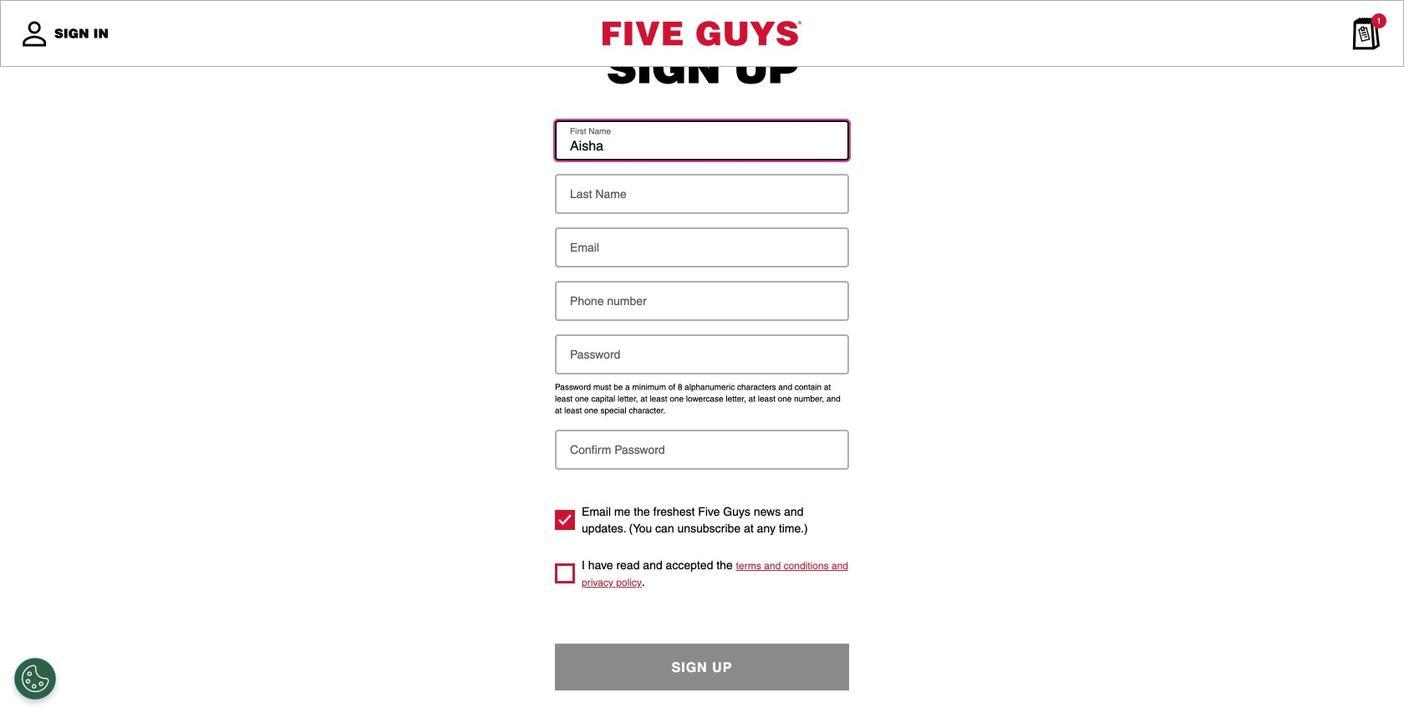 Task type: locate. For each thing, give the bounding box(es) containing it.
five guys home, opens in new tab image
[[603, 21, 802, 46]]

bag icon image
[[1351, 17, 1384, 50]]



Task type: describe. For each thing, give the bounding box(es) containing it.
main element
[[0, 0, 1405, 67]]



